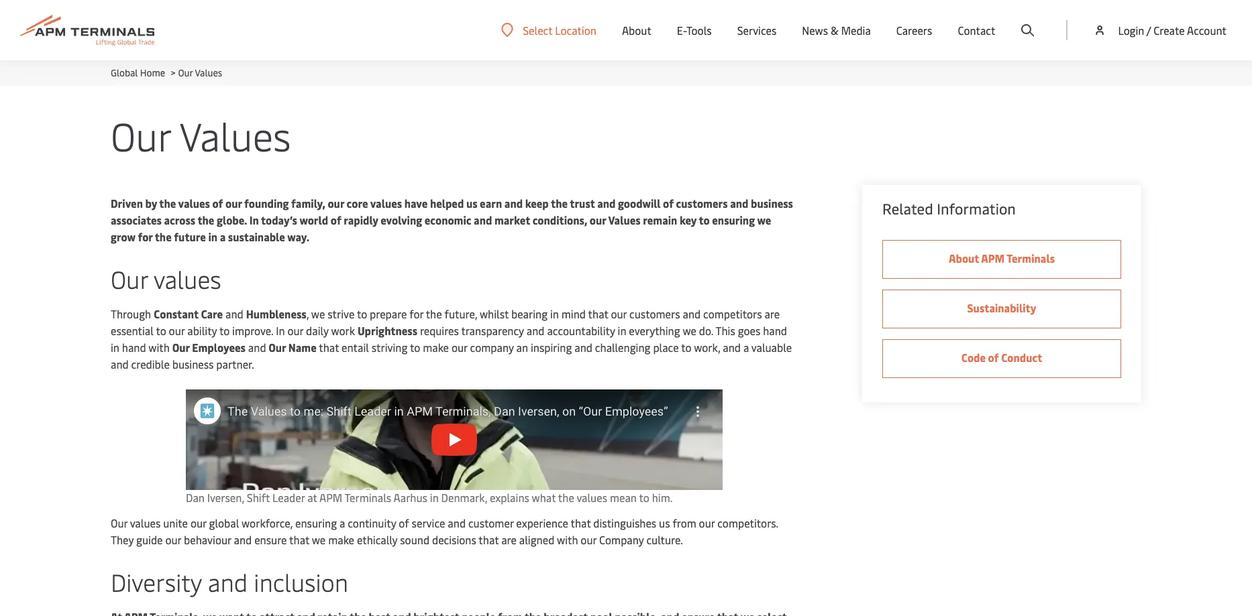 Task type: describe. For each thing, give the bounding box(es) containing it.
daily
[[306, 323, 329, 338]]

we inside requires transparency and accountability in everything we do. this goes hand in hand with
[[683, 323, 696, 338]]

1 vertical spatial terminals
[[345, 491, 391, 505]]

0 horizontal spatial hand
[[122, 340, 146, 355]]

service
[[412, 516, 445, 531]]

related
[[882, 199, 933, 219]]

keep
[[525, 196, 549, 211]]

tools
[[686, 23, 712, 38]]

our up behaviour
[[190, 516, 206, 531]]

to up employees
[[219, 323, 230, 338]]

the right what
[[558, 491, 574, 505]]

select location
[[523, 22, 597, 37]]

care
[[201, 307, 223, 321]]

have
[[404, 196, 428, 211]]

related information
[[882, 199, 1016, 219]]

family,
[[291, 196, 325, 211]]

that entail striving to make our company an inspiring and challenging place to work, and a valuable and credible business partner.
[[111, 340, 792, 372]]

make inside that entail striving to make our company an inspiring and challenging place to work, and a valuable and credible business partner.
[[423, 340, 449, 355]]

our down the constant
[[169, 323, 185, 338]]

our right from
[[699, 516, 715, 531]]

our for our values
[[111, 262, 148, 295]]

1 vertical spatial values
[[179, 109, 291, 162]]

inclusion
[[254, 566, 348, 599]]

prepare
[[370, 307, 407, 321]]

to right strive at the left
[[357, 307, 367, 321]]

ability
[[187, 323, 217, 338]]

news
[[802, 23, 828, 38]]

aarhus
[[394, 491, 427, 505]]

this
[[716, 323, 735, 338]]

our left name
[[269, 340, 286, 355]]

market
[[494, 213, 530, 227]]

our employees and our name
[[172, 340, 317, 355]]

dan iversen, shift leader at apm terminals aarhus in denmark, explains what the values mean to him.
[[186, 491, 673, 505]]

code
[[961, 350, 986, 365]]

to inside driven by the values of our founding family, our core values have helped us earn and keep the trust and goodwill of customers and business associates across the globe. in today's world of rapidly evolving economic and market conditions, our values remain key to ensuring we grow for the future in a sustainable way.
[[699, 213, 710, 227]]

rapidly
[[344, 213, 378, 227]]

in inside driven by the values of our founding family, our core values have helped us earn and keep the trust and goodwill of customers and business associates across the globe. in today's world of rapidly evolving economic and market conditions, our values remain key to ensuring we grow for the future in a sustainable way.
[[249, 213, 259, 227]]

that inside the , we strive to prepare for the future, whilst bearing in mind that our customers and competitors are essential to our ability to improve. in our daily work
[[588, 307, 608, 321]]

create
[[1154, 23, 1185, 38]]

iversen,
[[207, 491, 244, 505]]

do.
[[699, 323, 713, 338]]

place
[[653, 340, 679, 355]]

about for about apm terminals
[[949, 251, 979, 266]]

from
[[673, 516, 696, 531]]

strive
[[328, 307, 355, 321]]

decisions
[[432, 533, 476, 548]]

leader
[[272, 491, 305, 505]]

to left him.
[[639, 491, 649, 505]]

values up evolving
[[370, 196, 402, 211]]

&
[[831, 23, 839, 38]]

our up challenging
[[611, 307, 627, 321]]

of up globe. at the top left
[[212, 196, 223, 211]]

ensuring inside driven by the values of our founding family, our core values have helped us earn and keep the trust and goodwill of customers and business associates across the globe. in today's world of rapidly evolving economic and market conditions, our values remain key to ensuring we grow for the future in a sustainable way.
[[712, 213, 755, 227]]

associates
[[111, 213, 162, 227]]

media
[[841, 23, 871, 38]]

to right place
[[681, 340, 692, 355]]

our left core
[[328, 196, 344, 211]]

everything
[[629, 323, 680, 338]]

we inside driven by the values of our founding family, our core values have helped us earn and keep the trust and goodwill of customers and business associates across the globe. in today's world of rapidly evolving economic and market conditions, our values remain key to ensuring we grow for the future in a sustainable way.
[[757, 213, 771, 227]]

sustainability
[[967, 301, 1036, 315]]

news & media
[[802, 23, 871, 38]]

we inside the , we strive to prepare for the future, whilst bearing in mind that our customers and competitors are essential to our ability to improve. in our daily work
[[311, 307, 325, 321]]

contact
[[958, 23, 995, 38]]

uprightness
[[358, 323, 417, 338]]

our for our employees and our name
[[172, 340, 190, 355]]

goes
[[738, 323, 760, 338]]

the up future
[[198, 213, 214, 227]]

customer
[[468, 516, 514, 531]]

of inside our values unite our global workforce, ensuring a continuity of service and customer experience that distinguishes us from our competitors. they guide our behaviour and ensure that we make ethically sound decisions that are aligned with our company culture.
[[399, 516, 409, 531]]

in right aarhus at the left bottom of page
[[430, 491, 439, 505]]

conduct
[[1001, 350, 1042, 365]]

0 vertical spatial terminals
[[1007, 251, 1055, 266]]

in inside the , we strive to prepare for the future, whilst bearing in mind that our customers and competitors are essential to our ability to improve. in our daily work
[[550, 307, 559, 321]]

work
[[331, 323, 355, 338]]

and inside the , we strive to prepare for the future, whilst bearing in mind that our customers and competitors are essential to our ability to improve. in our daily work
[[683, 307, 701, 321]]

make inside our values unite our global workforce, ensuring a continuity of service and customer experience that distinguishes us from our competitors. they guide our behaviour and ensure that we make ethically sound decisions that are aligned with our company culture.
[[328, 533, 354, 548]]

through constant care and humbleness
[[111, 307, 306, 321]]

select location button
[[501, 22, 597, 37]]

values inside our values unite our global workforce, ensuring a continuity of service and customer experience that distinguishes us from our competitors. they guide our behaviour and ensure that we make ethically sound decisions that are aligned with our company culture.
[[130, 516, 161, 531]]

future
[[174, 229, 206, 244]]

partner.
[[216, 357, 254, 372]]

apm inside the about apm terminals link
[[981, 251, 1005, 266]]

bearing
[[511, 307, 548, 321]]

home
[[140, 66, 165, 79]]

with inside requires transparency and accountability in everything we do. this goes hand in hand with
[[149, 340, 170, 355]]

select
[[523, 22, 552, 37]]

future,
[[445, 307, 477, 321]]

our up globe. at the top left
[[225, 196, 242, 211]]

are inside our values unite our global workforce, ensuring a continuity of service and customer experience that distinguishes us from our competitors. they guide our behaviour and ensure that we make ethically sound decisions that are aligned with our company culture.
[[501, 533, 517, 548]]

by
[[145, 196, 157, 211]]

mind
[[561, 307, 586, 321]]

mean
[[610, 491, 637, 505]]

globe.
[[217, 213, 247, 227]]

about for about
[[622, 23, 651, 38]]

us inside driven by the values of our founding family, our core values have helped us earn and keep the trust and goodwill of customers and business associates across the globe. in today's world of rapidly evolving economic and market conditions, our values remain key to ensuring we grow for the future in a sustainable way.
[[466, 196, 477, 211]]

transparency
[[461, 323, 524, 338]]

whilst
[[480, 307, 509, 321]]

ethically
[[357, 533, 397, 548]]

sustainability link
[[882, 290, 1121, 329]]

helped
[[430, 196, 464, 211]]

business inside that entail striving to make our company an inspiring and challenging place to work, and a valuable and credible business partner.
[[172, 357, 214, 372]]

>
[[171, 66, 176, 79]]

about apm terminals link
[[882, 240, 1121, 279]]

at
[[307, 491, 317, 505]]

careers button
[[896, 0, 932, 60]]

login
[[1118, 23, 1144, 38]]

0 vertical spatial values
[[195, 66, 222, 79]]

earn
[[480, 196, 502, 211]]

with inside our values unite our global workforce, ensuring a continuity of service and customer experience that distinguishes us from our competitors. they guide our behaviour and ensure that we make ethically sound decisions that are aligned with our company culture.
[[557, 533, 578, 548]]

culture.
[[646, 533, 683, 548]]

competitors
[[703, 307, 762, 321]]

global
[[209, 516, 239, 531]]

we inside our values unite our global workforce, ensuring a continuity of service and customer experience that distinguishes us from our competitors. they guide our behaviour and ensure that we make ethically sound decisions that are aligned with our company culture.
[[312, 533, 326, 548]]

for inside driven by the values of our founding family, our core values have helped us earn and keep the trust and goodwill of customers and business associates across the globe. in today's world of rapidly evolving economic and market conditions, our values remain key to ensuring we grow for the future in a sustainable way.
[[138, 229, 153, 244]]

striving
[[372, 340, 408, 355]]

our down unite
[[165, 533, 181, 548]]

constant
[[154, 307, 199, 321]]

our for our values
[[111, 109, 171, 162]]

for inside the , we strive to prepare for the future, whilst bearing in mind that our customers and competitors are essential to our ability to improve. in our daily work
[[410, 307, 424, 321]]

services button
[[737, 0, 777, 60]]

the right the by
[[159, 196, 176, 211]]

across
[[164, 213, 195, 227]]

evolving
[[381, 213, 422, 227]]



Task type: locate. For each thing, give the bounding box(es) containing it.
values up the constant
[[154, 262, 221, 295]]

customers inside driven by the values of our founding family, our core values have helped us earn and keep the trust and goodwill of customers and business associates across the globe. in today's world of rapidly evolving economic and market conditions, our values remain key to ensuring we grow for the future in a sustainable way.
[[676, 196, 728, 211]]

to right key
[[699, 213, 710, 227]]

experience
[[516, 516, 568, 531]]

terminals up "sustainability"
[[1007, 251, 1055, 266]]

name
[[288, 340, 317, 355]]

diversity and inclusion
[[111, 566, 354, 599]]

make
[[423, 340, 449, 355], [328, 533, 354, 548]]

and
[[504, 196, 523, 211], [597, 196, 616, 211], [730, 196, 748, 211], [474, 213, 492, 227], [225, 307, 243, 321], [683, 307, 701, 321], [527, 323, 545, 338], [248, 340, 266, 355], [575, 340, 592, 355], [723, 340, 741, 355], [111, 357, 129, 372], [448, 516, 466, 531], [234, 533, 252, 548], [208, 566, 248, 599]]

1 horizontal spatial with
[[557, 533, 578, 548]]

0 vertical spatial customers
[[676, 196, 728, 211]]

make down the requires
[[423, 340, 449, 355]]

our values
[[111, 262, 221, 295]]

continuity
[[348, 516, 396, 531]]

ensuring right key
[[712, 213, 755, 227]]

core
[[347, 196, 368, 211]]

1 vertical spatial for
[[410, 307, 424, 321]]

1 vertical spatial in
[[276, 323, 285, 338]]

customers up the everything
[[629, 307, 680, 321]]

global home link
[[111, 66, 165, 79]]

0 horizontal spatial a
[[220, 229, 226, 244]]

our right >
[[178, 66, 193, 79]]

login / create account
[[1118, 23, 1227, 38]]

of up remain
[[663, 196, 674, 211]]

the up conditions,
[[551, 196, 568, 211]]

about down information
[[949, 251, 979, 266]]

him.
[[652, 491, 673, 505]]

a inside driven by the values of our founding family, our core values have helped us earn and keep the trust and goodwill of customers and business associates across the globe. in today's world of rapidly evolving economic and market conditions, our values remain key to ensuring we grow for the future in a sustainable way.
[[220, 229, 226, 244]]

competitors.
[[717, 516, 778, 531]]

to right striving
[[410, 340, 420, 355]]

location
[[555, 22, 597, 37]]

0 vertical spatial with
[[149, 340, 170, 355]]

0 horizontal spatial make
[[328, 533, 354, 548]]

ensuring down at
[[295, 516, 337, 531]]

with down the experience
[[557, 533, 578, 548]]

remain
[[643, 213, 677, 227]]

our down global home 'link'
[[111, 109, 171, 162]]

1 horizontal spatial hand
[[763, 323, 787, 338]]

0 horizontal spatial terminals
[[345, 491, 391, 505]]

our
[[225, 196, 242, 211], [328, 196, 344, 211], [590, 213, 606, 227], [611, 307, 627, 321], [169, 323, 185, 338], [287, 323, 303, 338], [452, 340, 467, 355], [190, 516, 206, 531], [699, 516, 715, 531], [165, 533, 181, 548], [581, 533, 597, 548]]

ensuring
[[712, 213, 755, 227], [295, 516, 337, 531]]

our up they at the left of page
[[111, 516, 128, 531]]

our down the trust
[[590, 213, 606, 227]]

that inside that entail striving to make our company an inspiring and challenging place to work, and a valuable and credible business partner.
[[319, 340, 339, 355]]

our values unite our global workforce, ensuring a continuity of service and customer experience that distinguishes us from our competitors. they guide our behaviour and ensure that we make ethically sound decisions that are aligned with our company culture.
[[111, 516, 778, 548]]

login / create account link
[[1093, 0, 1227, 60]]

ensure
[[254, 533, 287, 548]]

behaviour
[[184, 533, 231, 548]]

0 vertical spatial are
[[765, 307, 780, 321]]

1 vertical spatial hand
[[122, 340, 146, 355]]

hand down essential
[[122, 340, 146, 355]]

in up the sustainable
[[249, 213, 259, 227]]

apm right at
[[319, 491, 342, 505]]

the up the requires
[[426, 307, 442, 321]]

requires
[[420, 323, 459, 338]]

guide
[[136, 533, 163, 548]]

0 vertical spatial about
[[622, 23, 651, 38]]

for down associates
[[138, 229, 153, 244]]

distinguishes
[[593, 516, 656, 531]]

code of conduct
[[961, 350, 1042, 365]]

for
[[138, 229, 153, 244], [410, 307, 424, 321]]

customers inside the , we strive to prepare for the future, whilst bearing in mind that our customers and competitors are essential to our ability to improve. in our daily work
[[629, 307, 680, 321]]

in inside driven by the values of our founding family, our core values have helped us earn and keep the trust and goodwill of customers and business associates across the globe. in today's world of rapidly evolving economic and market conditions, our values remain key to ensuring we grow for the future in a sustainable way.
[[208, 229, 217, 244]]

that down daily
[[319, 340, 339, 355]]

2 vertical spatial values
[[608, 213, 641, 227]]

about left e-
[[622, 23, 651, 38]]

valuable
[[751, 340, 792, 355]]

our inside that entail striving to make our company an inspiring and challenging place to work, and a valuable and credible business partner.
[[452, 340, 467, 355]]

in inside the , we strive to prepare for the future, whilst bearing in mind that our customers and competitors are essential to our ability to improve. in our daily work
[[276, 323, 285, 338]]

contact button
[[958, 0, 995, 60]]

0 horizontal spatial apm
[[319, 491, 342, 505]]

1 horizontal spatial a
[[340, 516, 345, 531]]

that right the experience
[[571, 516, 591, 531]]

values
[[195, 66, 222, 79], [179, 109, 291, 162], [608, 213, 641, 227]]

for right prepare
[[410, 307, 424, 321]]

1 vertical spatial us
[[659, 516, 670, 531]]

1 horizontal spatial business
[[751, 196, 793, 211]]

are up valuable
[[765, 307, 780, 321]]

today's
[[261, 213, 297, 227]]

that up 'accountability'
[[588, 307, 608, 321]]

code of conduct link
[[882, 340, 1121, 378]]

1 horizontal spatial for
[[410, 307, 424, 321]]

our down the requires
[[452, 340, 467, 355]]

0 horizontal spatial about
[[622, 23, 651, 38]]

a left continuity
[[340, 516, 345, 531]]

us left earn
[[466, 196, 477, 211]]

inspiring
[[531, 340, 572, 355]]

our left company
[[581, 533, 597, 548]]

of right world
[[331, 213, 341, 227]]

in down humbleness
[[276, 323, 285, 338]]

0 vertical spatial for
[[138, 229, 153, 244]]

customers up key
[[676, 196, 728, 211]]

requires transparency and accountability in everything we do. this goes hand in hand with
[[111, 323, 787, 355]]

1 horizontal spatial terminals
[[1007, 251, 1055, 266]]

make down continuity
[[328, 533, 354, 548]]

1 vertical spatial are
[[501, 533, 517, 548]]

the
[[159, 196, 176, 211], [551, 196, 568, 211], [198, 213, 214, 227], [155, 229, 172, 244], [426, 307, 442, 321], [558, 491, 574, 505]]

the down across
[[155, 229, 172, 244]]

1 horizontal spatial make
[[423, 340, 449, 355]]

in
[[249, 213, 259, 227], [276, 323, 285, 338]]

driven
[[111, 196, 143, 211]]

driven by the values of our founding family, our core values have helped us earn and keep the trust and goodwill of customers and business associates across the globe. in today's world of rapidly evolving economic and market conditions, our values remain key to ensuring we grow for the future in a sustainable way.
[[111, 196, 793, 244]]

1 vertical spatial apm
[[319, 491, 342, 505]]

0 vertical spatial apm
[[981, 251, 1005, 266]]

improve.
[[232, 323, 273, 338]]

1 horizontal spatial about
[[949, 251, 979, 266]]

0 horizontal spatial us
[[466, 196, 477, 211]]

0 horizontal spatial with
[[149, 340, 170, 355]]

business inside driven by the values of our founding family, our core values have helped us earn and keep the trust and goodwill of customers and business associates across the globe. in today's world of rapidly evolving economic and market conditions, our values remain key to ensuring we grow for the future in a sustainable way.
[[751, 196, 793, 211]]

0 vertical spatial make
[[423, 340, 449, 355]]

our up through
[[111, 262, 148, 295]]

that down customer
[[479, 533, 499, 548]]

our values
[[111, 109, 291, 162]]

1 vertical spatial ensuring
[[295, 516, 337, 531]]

business
[[751, 196, 793, 211], [172, 357, 214, 372]]

0 horizontal spatial are
[[501, 533, 517, 548]]

us up culture.
[[659, 516, 670, 531]]

1 vertical spatial business
[[172, 357, 214, 372]]

economic
[[425, 213, 471, 227]]

0 horizontal spatial ensuring
[[295, 516, 337, 531]]

0 vertical spatial business
[[751, 196, 793, 211]]

our inside our values unite our global workforce, ensuring a continuity of service and customer experience that distinguishes us from our competitors. they guide our behaviour and ensure that we make ethically sound decisions that are aligned with our company culture.
[[111, 516, 128, 531]]

e-tools button
[[677, 0, 712, 60]]

a inside that entail striving to make our company an inspiring and challenging place to work, and a valuable and credible business partner.
[[743, 340, 749, 355]]

company
[[470, 340, 514, 355]]

1 vertical spatial about
[[949, 251, 979, 266]]

0 vertical spatial ensuring
[[712, 213, 755, 227]]

are inside the , we strive to prepare for the future, whilst bearing in mind that our customers and competitors are essential to our ability to improve. in our daily work
[[765, 307, 780, 321]]

in down essential
[[111, 340, 119, 355]]

1 horizontal spatial apm
[[981, 251, 1005, 266]]

to down the constant
[[156, 323, 166, 338]]

diversity
[[111, 566, 202, 599]]

1 horizontal spatial are
[[765, 307, 780, 321]]

explains
[[490, 491, 529, 505]]

accountability
[[547, 323, 615, 338]]

e-tools
[[677, 23, 712, 38]]

essential
[[111, 323, 154, 338]]

values left mean on the bottom
[[577, 491, 607, 505]]

in left mind
[[550, 307, 559, 321]]

hand up valuable
[[763, 323, 787, 338]]

values up across
[[178, 196, 210, 211]]

of up sound
[[399, 516, 409, 531]]

are down customer
[[501, 533, 517, 548]]

terminals up continuity
[[345, 491, 391, 505]]

and inside requires transparency and accountability in everything we do. this goes hand in hand with
[[527, 323, 545, 338]]

they
[[111, 533, 134, 548]]

0 vertical spatial in
[[249, 213, 259, 227]]

1 horizontal spatial ensuring
[[712, 213, 755, 227]]

unite
[[163, 516, 188, 531]]

0 horizontal spatial business
[[172, 357, 214, 372]]

2 horizontal spatial a
[[743, 340, 749, 355]]

global home > our values
[[111, 66, 222, 79]]

in up challenging
[[618, 323, 626, 338]]

1 horizontal spatial us
[[659, 516, 670, 531]]

an
[[516, 340, 528, 355]]

entail
[[342, 340, 369, 355]]

a inside our values unite our global workforce, ensuring a continuity of service and customer experience that distinguishes us from our competitors. they guide our behaviour and ensure that we make ethically sound decisions that are aligned with our company culture.
[[340, 516, 345, 531]]

0 vertical spatial a
[[220, 229, 226, 244]]

with up credible
[[149, 340, 170, 355]]

workforce,
[[242, 516, 293, 531]]

0 vertical spatial hand
[[763, 323, 787, 338]]

1 horizontal spatial in
[[276, 323, 285, 338]]

a down globe. at the top left
[[220, 229, 226, 244]]

our for our values unite our global workforce, ensuring a continuity of service and customer experience that distinguishes us from our competitors. they guide our behaviour and ensure that we make ethically sound decisions that are aligned with our company culture.
[[111, 516, 128, 531]]

that right the ensure
[[289, 533, 309, 548]]

in
[[208, 229, 217, 244], [550, 307, 559, 321], [618, 323, 626, 338], [111, 340, 119, 355], [430, 491, 439, 505]]

0 horizontal spatial in
[[249, 213, 259, 227]]

values up the guide at the left bottom of the page
[[130, 516, 161, 531]]

denmark,
[[441, 491, 487, 505]]

0 vertical spatial us
[[466, 196, 477, 211]]

our up name
[[287, 323, 303, 338]]

company
[[599, 533, 644, 548]]

us inside our values unite our global workforce, ensuring a continuity of service and customer experience that distinguishes us from our competitors. they guide our behaviour and ensure that we make ethically sound decisions that are aligned with our company culture.
[[659, 516, 670, 531]]

dan
[[186, 491, 205, 505]]

through
[[111, 307, 151, 321]]

grow
[[111, 229, 136, 244]]

of right code
[[988, 350, 999, 365]]

a down goes
[[743, 340, 749, 355]]

we
[[757, 213, 771, 227], [311, 307, 325, 321], [683, 323, 696, 338], [312, 533, 326, 548]]

1 vertical spatial with
[[557, 533, 578, 548]]

1 vertical spatial a
[[743, 340, 749, 355]]

humbleness
[[246, 307, 306, 321]]

ensuring inside our values unite our global workforce, ensuring a continuity of service and customer experience that distinguishes us from our competitors. they guide our behaviour and ensure that we make ethically sound decisions that are aligned with our company culture.
[[295, 516, 337, 531]]

values inside driven by the values of our founding family, our core values have helped us earn and keep the trust and goodwill of customers and business associates across the globe. in today's world of rapidly evolving economic and market conditions, our values remain key to ensuring we grow for the future in a sustainable way.
[[608, 213, 641, 227]]

careers
[[896, 23, 932, 38]]

a
[[220, 229, 226, 244], [743, 340, 749, 355], [340, 516, 345, 531]]

1 vertical spatial make
[[328, 533, 354, 548]]

2 vertical spatial a
[[340, 516, 345, 531]]

work,
[[694, 340, 720, 355]]

1 vertical spatial customers
[[629, 307, 680, 321]]

trust
[[570, 196, 595, 211]]

global
[[111, 66, 138, 79]]

information
[[937, 199, 1016, 219]]

apm up "sustainability"
[[981, 251, 1005, 266]]

that
[[588, 307, 608, 321], [319, 340, 339, 355], [571, 516, 591, 531], [289, 533, 309, 548], [479, 533, 499, 548]]

our
[[178, 66, 193, 79], [111, 109, 171, 162], [111, 262, 148, 295], [172, 340, 190, 355], [269, 340, 286, 355], [111, 516, 128, 531]]

0 horizontal spatial for
[[138, 229, 153, 244]]

in right future
[[208, 229, 217, 244]]

apm
[[981, 251, 1005, 266], [319, 491, 342, 505]]

our down ability at left
[[172, 340, 190, 355]]

the inside the , we strive to prepare for the future, whilst bearing in mind that our customers and competitors are essential to our ability to improve. in our daily work
[[426, 307, 442, 321]]

challenging
[[595, 340, 651, 355]]



Task type: vqa. For each thing, say whether or not it's contained in the screenshot.
cargo
no



